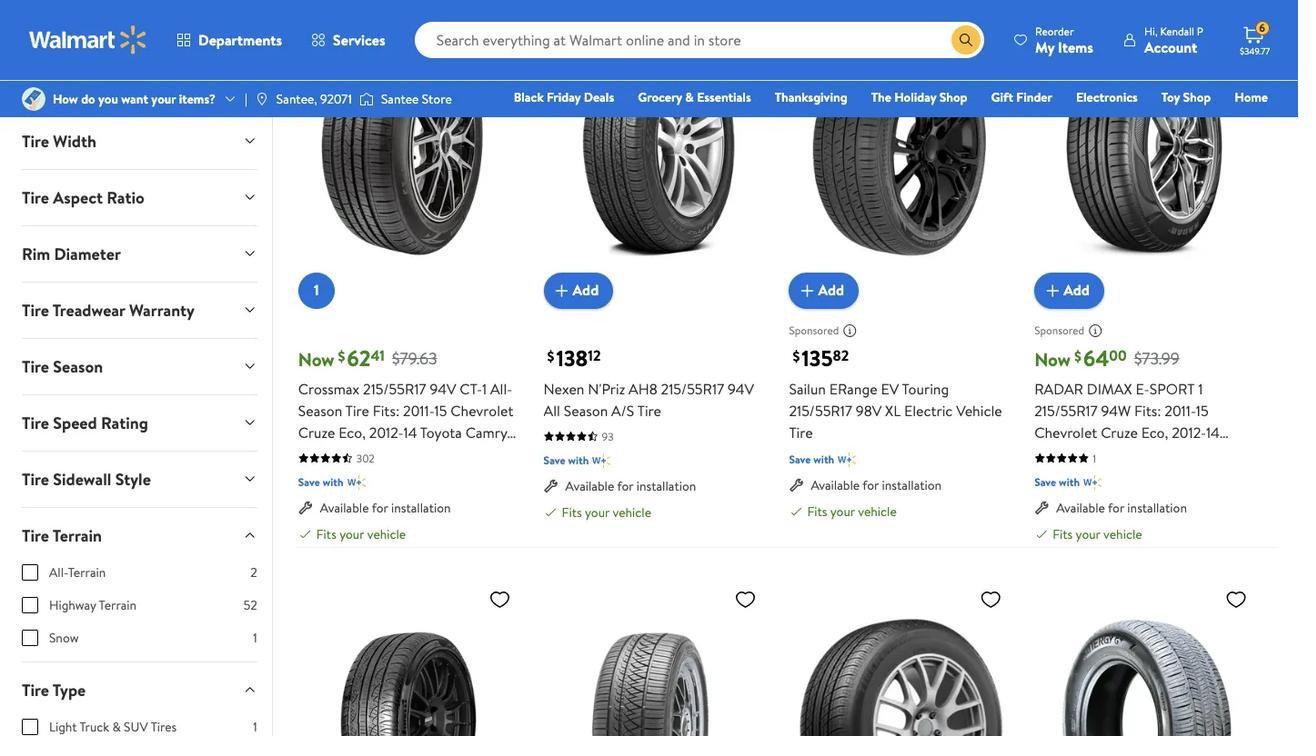 Task type: locate. For each thing, give the bounding box(es) containing it.
tire down sailun
[[789, 423, 813, 443]]

tire left "treadwear"
[[22, 299, 49, 322]]

save with for $73.99
[[1035, 475, 1080, 490]]

$349.77
[[1240, 45, 1270, 57]]

tire up all-terrain
[[22, 525, 49, 547]]

shop right toy
[[1183, 88, 1211, 106]]

santee store
[[381, 90, 452, 108]]

toy
[[1162, 88, 1180, 106]]

now $ 62 41 $79.63 crossmax 215/55r17 94v ct-1 all- season tire fits: 2011-15 chevrolet cruze eco, 2012-14 toyota camry hybrid xle
[[298, 343, 514, 465]]

add up the 12
[[573, 281, 599, 301]]

fits for $79.63
[[316, 526, 336, 544]]

1 add button from the left
[[544, 273, 613, 309]]

1 vertical spatial &
[[112, 718, 121, 737]]

ad disclaimer and feedback for ingridsponsoredproducts image up 64
[[1088, 324, 1103, 338]]

0 horizontal spatial season
[[53, 355, 103, 378]]

fits
[[807, 503, 827, 521], [562, 504, 582, 522], [316, 526, 336, 544], [1053, 526, 1073, 544]]

2011-
[[403, 401, 434, 421], [1165, 401, 1196, 421]]

camry down 94w at the bottom
[[1080, 445, 1122, 465]]

save for $79.63
[[298, 475, 320, 490]]

tire sidewall style tab
[[7, 452, 272, 507]]

4 $ from the left
[[1075, 346, 1082, 366]]

0 vertical spatial camry
[[466, 423, 507, 443]]

nexen n'priz ah8 215/55r17 94v all season a/s tire image
[[544, 0, 764, 294]]

14 inside now $ 64 00 $73.99 radar dimax e-sport 1 215/55r17 94w fits: 2011-15 chevrolet cruze eco, 2012-14 toyota camry hybrid xle
[[1206, 423, 1220, 443]]

0 vertical spatial terrain
[[53, 525, 102, 547]]

season inside dropdown button
[[53, 355, 103, 378]]

2 2011- from the left
[[1165, 401, 1196, 421]]

0 horizontal spatial sponsored
[[789, 323, 839, 339]]

eco, inside now $ 64 00 $73.99 radar dimax e-sport 1 215/55r17 94w fits: 2011-15 chevrolet cruze eco, 2012-14 toyota camry hybrid xle
[[1142, 423, 1169, 443]]

ct-
[[460, 379, 482, 399]]

add button for $73.99
[[1035, 273, 1104, 309]]

$ left 64
[[1075, 346, 1082, 366]]

1 inside button
[[314, 281, 319, 301]]

eco, up 302
[[339, 423, 366, 443]]

tire speed rating
[[22, 412, 148, 435]]

xle down crossmax
[[345, 445, 369, 465]]

2 15 from the left
[[1196, 401, 1209, 421]]

0 horizontal spatial hybrid
[[298, 445, 341, 465]]

sailun erange ev touring 215/55r17 98v xl electric vehicle tire image
[[789, 0, 1009, 294]]

now inside now $ 64 00 $73.99 radar dimax e-sport 1 215/55r17 94w fits: 2011-15 chevrolet cruze eco, 2012-14 toyota camry hybrid xle
[[1035, 347, 1071, 372]]

tire terrain group
[[22, 564, 257, 662]]

0 vertical spatial all-
[[490, 379, 513, 399]]

2 sponsored from the left
[[1035, 323, 1085, 339]]

1 15 from the left
[[434, 401, 447, 421]]

tire left aspect on the top
[[22, 186, 49, 209]]

tire left sidewall
[[22, 468, 49, 491]]

0 horizontal spatial add
[[573, 281, 599, 301]]

1 horizontal spatial 14
[[1206, 423, 1220, 443]]

available for 138
[[566, 477, 614, 495]]

2012- up 302
[[369, 423, 403, 443]]

add to cart image
[[551, 280, 573, 302], [796, 280, 818, 302], [1042, 280, 1064, 302]]

with
[[814, 452, 835, 467], [568, 453, 589, 468], [323, 475, 344, 490], [1059, 475, 1080, 490]]

for
[[863, 476, 879, 495], [617, 477, 634, 495], [372, 499, 388, 517], [1108, 499, 1125, 517]]

crossmax
[[298, 379, 360, 399]]

1 94v from the left
[[430, 379, 456, 399]]

 image right |
[[255, 92, 269, 106]]

215/55r17 down the $79.63 at left
[[363, 379, 426, 399]]

light truck & suv tires
[[49, 718, 177, 737]]

uniroyal tiger paw touring a/s all season 215/55r17 94v passenger tire fits: 2011-15 chevrolet cruze eco, 2012-14 toyota camry hybrid xle image
[[789, 581, 1009, 737]]

add up 64
[[1064, 281, 1090, 301]]

215/55r17 inside now $ 64 00 $73.99 radar dimax e-sport 1 215/55r17 94w fits: 2011-15 chevrolet cruze eco, 2012-14 toyota camry hybrid xle
[[1035, 401, 1098, 421]]

season up speed
[[53, 355, 103, 378]]

98v
[[856, 401, 882, 421]]

tire type
[[22, 679, 86, 702]]

tire down crossmax
[[345, 401, 369, 421]]

ad disclaimer and feedback for ingridsponsoredproducts image
[[843, 324, 857, 338], [1088, 324, 1103, 338]]

xle
[[345, 445, 369, 465], [1172, 445, 1196, 465]]

2011- down the $79.63 at left
[[403, 401, 434, 421]]

now $ 64 00 $73.99 radar dimax e-sport 1 215/55r17 94w fits: 2011-15 chevrolet cruze eco, 2012-14 toyota camry hybrid xle
[[1035, 343, 1220, 465]]

rim diameter button
[[7, 226, 272, 282]]

1 vertical spatial chevrolet
[[1035, 423, 1098, 443]]

terrain for all-terrain
[[68, 564, 106, 582]]

sponsored
[[789, 323, 839, 339], [1035, 323, 1085, 339]]

2 fits: from the left
[[1135, 401, 1161, 421]]

1 horizontal spatial xle
[[1172, 445, 1196, 465]]

94v left ct-
[[430, 379, 456, 399]]

1 vertical spatial toyota
[[1035, 445, 1077, 465]]

now up radar
[[1035, 347, 1071, 372]]

2 2012- from the left
[[1172, 423, 1206, 443]]

thanksgiving
[[775, 88, 848, 106]]

add to favorites list, sailun erange ev touring 215/55r17 98v xl electric vehicle tire image
[[980, 4, 1002, 27]]

sailun erange ev touring 215/55r17 98v xl electric vehicle tire
[[789, 379, 1002, 443]]

toyota inside now $ 62 41 $79.63 crossmax 215/55r17 94v ct-1 all- season tire fits: 2011-15 chevrolet cruze eco, 2012-14 toyota camry hybrid xle
[[420, 423, 462, 443]]

0 horizontal spatial xle
[[345, 445, 369, 465]]

2 94v from the left
[[728, 379, 754, 399]]

1 horizontal spatial add
[[818, 281, 844, 301]]

1 horizontal spatial 15
[[1196, 401, 1209, 421]]

0 vertical spatial &
[[685, 88, 694, 106]]

2 hybrid from the left
[[1125, 445, 1168, 465]]

1 eco, from the left
[[339, 423, 366, 443]]

2012- inside now $ 62 41 $79.63 crossmax 215/55r17 94v ct-1 all- season tire fits: 2011-15 chevrolet cruze eco, 2012-14 toyota camry hybrid xle
[[369, 423, 403, 443]]

tire for tire type
[[22, 679, 49, 702]]

add
[[573, 281, 599, 301], [818, 281, 844, 301], [1064, 281, 1090, 301]]

0 horizontal spatial &
[[112, 718, 121, 737]]

None checkbox
[[22, 630, 38, 647], [22, 719, 38, 736], [22, 630, 38, 647], [22, 719, 38, 736]]

walmart plus image for 138
[[593, 452, 611, 470]]

terrain up 'highway terrain' at the left bottom of page
[[68, 564, 106, 582]]

1 14 from the left
[[403, 423, 417, 443]]

& right grocery
[[685, 88, 694, 106]]

tire left speed
[[22, 412, 49, 435]]

1 horizontal spatial chevrolet
[[1035, 423, 1098, 443]]

0 horizontal spatial fits:
[[373, 401, 400, 421]]

1 $ from the left
[[338, 346, 345, 366]]

tire for tire aspect ratio
[[22, 186, 49, 209]]

2 vertical spatial terrain
[[99, 597, 137, 615]]

0 horizontal spatial shop
[[940, 88, 968, 106]]

94w
[[1101, 401, 1131, 421]]

all-
[[490, 379, 513, 399], [49, 564, 68, 582]]

1 horizontal spatial eco,
[[1142, 423, 1169, 443]]

deals
[[584, 88, 614, 106]]

season down n'priz on the left bottom of the page
[[564, 401, 608, 421]]

tire for tire terrain
[[22, 525, 49, 547]]

walmart plus image down 94w at the bottom
[[1084, 474, 1102, 492]]

p
[[1197, 23, 1204, 39]]

1 horizontal spatial ad disclaimer and feedback for ingridsponsoredproducts image
[[1088, 324, 1103, 338]]

cruze inside now $ 62 41 $79.63 crossmax 215/55r17 94v ct-1 all- season tire fits: 2011-15 chevrolet cruze eco, 2012-14 toyota camry hybrid xle
[[298, 423, 335, 443]]

cruze down crossmax
[[298, 423, 335, 443]]

2 now from the left
[[1035, 347, 1071, 372]]

0 horizontal spatial all-
[[49, 564, 68, 582]]

cruze inside now $ 64 00 $73.99 radar dimax e-sport 1 215/55r17 94w fits: 2011-15 chevrolet cruze eco, 2012-14 toyota camry hybrid xle
[[1101, 423, 1138, 443]]

2 $ from the left
[[547, 346, 555, 366]]

0 horizontal spatial ad disclaimer and feedback for ingridsponsoredproducts image
[[843, 324, 857, 338]]

1 vertical spatial camry
[[1080, 445, 1122, 465]]

1 horizontal spatial fits:
[[1135, 401, 1161, 421]]

tire terrain tab
[[7, 508, 272, 564]]

& left the suv
[[112, 718, 121, 737]]

1 horizontal spatial sponsored
[[1035, 323, 1085, 339]]

1 inside tire terrain group
[[253, 629, 257, 648]]

 image left how
[[22, 87, 45, 111]]

3 add button from the left
[[1035, 273, 1104, 309]]

tire inside 'dropdown button'
[[22, 186, 49, 209]]

2 ad disclaimer and feedback for ingridsponsoredproducts image from the left
[[1088, 324, 1103, 338]]

eco, down e-
[[1142, 423, 1169, 443]]

0 horizontal spatial add button
[[544, 273, 613, 309]]

camry down ct-
[[466, 423, 507, 443]]

tire type tab
[[7, 663, 272, 718]]

1 horizontal spatial 2012-
[[1172, 423, 1206, 443]]

tires
[[151, 718, 177, 737]]

1 horizontal spatial toyota
[[1035, 445, 1077, 465]]

reorder my items
[[1035, 23, 1094, 57]]

2 horizontal spatial add button
[[1035, 273, 1104, 309]]

now inside now $ 62 41 $79.63 crossmax 215/55r17 94v ct-1 all- season tire fits: 2011-15 chevrolet cruze eco, 2012-14 toyota camry hybrid xle
[[298, 347, 334, 372]]

santee, 92071
[[276, 90, 352, 108]]

walmart plus image down 302
[[347, 474, 365, 492]]

14
[[403, 423, 417, 443], [1206, 423, 1220, 443]]

215/55r17 down radar
[[1035, 401, 1098, 421]]

1 horizontal spatial all-
[[490, 379, 513, 399]]

chevrolet down radar
[[1035, 423, 1098, 443]]

sponsored up 64
[[1035, 323, 1085, 339]]

2 14 from the left
[[1206, 423, 1220, 443]]

215/55r17 right ah8
[[661, 379, 724, 399]]

0 horizontal spatial toyota
[[420, 423, 462, 443]]

2011- down sport
[[1165, 401, 1196, 421]]

shop right holiday
[[940, 88, 968, 106]]

1 horizontal spatial camry
[[1080, 445, 1122, 465]]

xle down sport
[[1172, 445, 1196, 465]]

1 ad disclaimer and feedback for ingridsponsoredproducts image from the left
[[843, 324, 857, 338]]

add button up 82
[[789, 273, 859, 309]]

ad disclaimer and feedback for ingridsponsoredproducts image for 135
[[843, 324, 857, 338]]

2 shop from the left
[[1183, 88, 1211, 106]]

add to favorites list, radar dimax e-sport 1 215/55r17 94w fits: 2011-15 chevrolet cruze eco, 2012-14 toyota camry hybrid xle image
[[1226, 4, 1247, 27]]

15 down the $79.63 at left
[[434, 401, 447, 421]]

0 horizontal spatial chevrolet
[[451, 401, 514, 421]]

tire treadwear warranty button
[[7, 283, 272, 338]]

0 horizontal spatial eco,
[[339, 423, 366, 443]]

3 add to cart image from the left
[[1042, 280, 1064, 302]]

add to favorites list, crossmax 215/55r17 94v ct-1 all-season tire fits: 2011-15 chevrolet cruze eco, 2012-14 toyota camry hybrid xle image
[[489, 4, 511, 27]]

0 vertical spatial chevrolet
[[451, 401, 514, 421]]

1
[[314, 281, 319, 301], [482, 379, 487, 399], [1198, 379, 1203, 399], [1093, 451, 1096, 466], [253, 629, 257, 648], [253, 718, 257, 737]]

now up crossmax
[[298, 347, 334, 372]]

2 horizontal spatial add to cart image
[[1042, 280, 1064, 302]]

treadwear
[[53, 299, 125, 322]]

cruze down 94w at the bottom
[[1101, 423, 1138, 443]]

0 horizontal spatial 2011-
[[403, 401, 434, 421]]

terrain inside dropdown button
[[53, 525, 102, 547]]

hi, kendall p account
[[1145, 23, 1204, 57]]

41
[[371, 346, 385, 366]]

215/55r17 inside now $ 62 41 $79.63 crossmax 215/55r17 94v ct-1 all- season tire fits: 2011-15 chevrolet cruze eco, 2012-14 toyota camry hybrid xle
[[363, 379, 426, 399]]

fits: up 302
[[373, 401, 400, 421]]

1 hybrid from the left
[[298, 445, 341, 465]]

light
[[49, 718, 77, 737]]

1 vertical spatial all-
[[49, 564, 68, 582]]

toyota down ct-
[[420, 423, 462, 443]]

black friday deals link
[[506, 87, 623, 107]]

1 horizontal spatial cruze
[[1101, 423, 1138, 443]]

all
[[544, 401, 560, 421]]

1 horizontal spatial 94v
[[728, 379, 754, 399]]

black friday deals
[[514, 88, 614, 106]]

all- inside now $ 62 41 $79.63 crossmax 215/55r17 94v ct-1 all- season tire fits: 2011-15 chevrolet cruze eco, 2012-14 toyota camry hybrid xle
[[490, 379, 513, 399]]

2 cruze from the left
[[1101, 423, 1138, 443]]

tire inside nexen n'priz ah8 215/55r17 94v all season a/s tire
[[637, 401, 661, 421]]

sponsored up 135
[[789, 323, 839, 339]]

1 horizontal spatial  image
[[255, 92, 269, 106]]

1 now from the left
[[298, 347, 334, 372]]

vehicle for $73.99
[[1104, 526, 1142, 544]]

1 horizontal spatial hybrid
[[1125, 445, 1168, 465]]

0 horizontal spatial camry
[[466, 423, 507, 443]]

1 horizontal spatial add to cart image
[[796, 280, 818, 302]]

ad disclaimer and feedback for ingridsponsoredproducts image for $73.99
[[1088, 324, 1103, 338]]

tire for tire season
[[22, 355, 49, 378]]

0 horizontal spatial add to cart image
[[551, 280, 573, 302]]

speed
[[53, 412, 97, 435]]

fits for $73.99
[[1053, 526, 1073, 544]]

tire left type
[[22, 679, 49, 702]]

3 add from the left
[[1064, 281, 1090, 301]]

1 horizontal spatial now
[[1035, 347, 1071, 372]]

gift
[[991, 88, 1014, 106]]

your for $73.99
[[1076, 526, 1101, 544]]

grocery & essentials link
[[630, 87, 759, 107]]

add button
[[544, 273, 613, 309], [789, 273, 859, 309], [1035, 273, 1104, 309]]

chevrolet down ct-
[[451, 401, 514, 421]]

2 add from the left
[[818, 281, 844, 301]]

aspect
[[53, 186, 103, 209]]

falken ziex ze960 a/s all season 215/55r17 94v passenger tire image
[[544, 581, 764, 737]]

0 horizontal spatial 94v
[[430, 379, 456, 399]]

xl
[[885, 401, 901, 421]]

chevrolet inside now $ 62 41 $79.63 crossmax 215/55r17 94v ct-1 all- season tire fits: 2011-15 chevrolet cruze eco, 2012-14 toyota camry hybrid xle
[[451, 401, 514, 421]]

6 $349.77
[[1240, 20, 1270, 57]]

walmart plus image
[[838, 451, 856, 469], [593, 452, 611, 470], [347, 474, 365, 492], [1084, 474, 1102, 492]]

diameter
[[54, 243, 121, 265]]

1 sponsored from the left
[[789, 323, 839, 339]]

tire up tire speed rating
[[22, 355, 49, 378]]

1 horizontal spatial shop
[[1183, 88, 1211, 106]]

chevrolet inside now $ 64 00 $73.99 radar dimax e-sport 1 215/55r17 94w fits: 2011-15 chevrolet cruze eco, 2012-14 toyota camry hybrid xle
[[1035, 423, 1098, 443]]

2 add button from the left
[[789, 273, 859, 309]]

add button up 64
[[1035, 273, 1104, 309]]

1 horizontal spatial 2011-
[[1165, 401, 1196, 421]]

1 2012- from the left
[[369, 423, 403, 443]]

toyota down radar
[[1035, 445, 1077, 465]]

0 horizontal spatial  image
[[22, 87, 45, 111]]

gift finder link
[[983, 87, 1061, 107]]

fashion
[[993, 114, 1035, 132]]

my
[[1035, 37, 1055, 57]]

15 right 94w at the bottom
[[1196, 401, 1209, 421]]

walmart plus image down 93
[[593, 452, 611, 470]]

truck
[[80, 718, 109, 737]]

walmart plus image down 98v
[[838, 451, 856, 469]]

None checkbox
[[22, 565, 38, 581], [22, 597, 38, 614], [22, 565, 38, 581], [22, 597, 38, 614]]

account
[[1145, 37, 1198, 57]]

0 vertical spatial toyota
[[420, 423, 462, 443]]

tire down ah8
[[637, 401, 661, 421]]

tire aspect ratio tab
[[7, 170, 272, 225]]

$ inside now $ 62 41 $79.63 crossmax 215/55r17 94v ct-1 all- season tire fits: 2011-15 chevrolet cruze eco, 2012-14 toyota camry hybrid xle
[[338, 346, 345, 366]]

debit
[[1159, 114, 1190, 132]]

now for 62
[[298, 347, 334, 372]]

52
[[244, 597, 257, 615]]

1 2011- from the left
[[403, 401, 434, 421]]

tire
[[22, 130, 49, 153], [22, 186, 49, 209], [22, 299, 49, 322], [22, 355, 49, 378], [345, 401, 369, 421], [637, 401, 661, 421], [22, 412, 49, 435], [789, 423, 813, 443], [22, 468, 49, 491], [22, 525, 49, 547], [22, 679, 49, 702]]

sidewall
[[53, 468, 111, 491]]

2 horizontal spatial add
[[1064, 281, 1090, 301]]

2012- down sport
[[1172, 423, 1206, 443]]

pirelli p zero all season 215/55r17 94v passenger tire image
[[298, 581, 518, 737]]

0 horizontal spatial cruze
[[298, 423, 335, 443]]

1 inside now $ 64 00 $73.99 radar dimax e-sport 1 215/55r17 94w fits: 2011-15 chevrolet cruze eco, 2012-14 toyota camry hybrid xle
[[1198, 379, 1203, 399]]

 image
[[22, 87, 45, 111], [255, 92, 269, 106]]

season
[[53, 355, 103, 378], [298, 401, 342, 421], [564, 401, 608, 421]]

installation for 138
[[637, 477, 696, 495]]

1 add from the left
[[573, 281, 599, 301]]

 image
[[359, 90, 374, 108]]

walmart image
[[29, 25, 147, 55]]

eco, inside now $ 62 41 $79.63 crossmax 215/55r17 94v ct-1 all- season tire fits: 2011-15 chevrolet cruze eco, 2012-14 toyota camry hybrid xle
[[339, 423, 366, 443]]

xle inside now $ 62 41 $79.63 crossmax 215/55r17 94v ct-1 all- season tire fits: 2011-15 chevrolet cruze eco, 2012-14 toyota camry hybrid xle
[[345, 445, 369, 465]]

terrain up all-terrain
[[53, 525, 102, 547]]

1 horizontal spatial add button
[[789, 273, 859, 309]]

xle inside now $ 64 00 $73.99 radar dimax e-sport 1 215/55r17 94w fits: 2011-15 chevrolet cruze eco, 2012-14 toyota camry hybrid xle
[[1172, 445, 1196, 465]]

0 horizontal spatial 14
[[403, 423, 417, 443]]

0 horizontal spatial now
[[298, 347, 334, 372]]

hybrid down 94w at the bottom
[[1125, 445, 1168, 465]]

1 xle from the left
[[345, 445, 369, 465]]

Walmart Site-Wide search field
[[415, 22, 984, 58]]

warranty
[[129, 299, 195, 322]]

save with
[[789, 452, 835, 467], [544, 453, 589, 468], [298, 475, 344, 490], [1035, 475, 1080, 490]]

tire season tab
[[7, 339, 272, 395]]

tire for tire treadwear warranty
[[22, 299, 49, 322]]

the holiday shop
[[871, 88, 968, 106]]

all- right ct-
[[490, 379, 513, 399]]

cruze
[[298, 423, 335, 443], [1101, 423, 1138, 443]]

now for 64
[[1035, 347, 1071, 372]]

for for $73.99
[[1108, 499, 1125, 517]]

 image for santee, 92071
[[255, 92, 269, 106]]

add button up the 12
[[544, 273, 613, 309]]

1 inside now $ 62 41 $79.63 crossmax 215/55r17 94v ct-1 all- season tire fits: 2011-15 chevrolet cruze eco, 2012-14 toyota camry hybrid xle
[[482, 379, 487, 399]]

$ 135 82
[[793, 343, 849, 374]]

erange
[[830, 379, 878, 399]]

toyota inside now $ 64 00 $73.99 radar dimax e-sport 1 215/55r17 94w fits: 2011-15 chevrolet cruze eco, 2012-14 toyota camry hybrid xle
[[1035, 445, 1077, 465]]

64
[[1084, 343, 1109, 374]]

nexen
[[544, 379, 585, 399]]

1 horizontal spatial season
[[298, 401, 342, 421]]

215/55r17 inside nexen n'priz ah8 215/55r17 94v all season a/s tire
[[661, 379, 724, 399]]

0 horizontal spatial 2012-
[[369, 423, 403, 443]]

Search search field
[[415, 22, 984, 58]]

rating
[[101, 412, 148, 435]]

94v left sailun
[[728, 379, 754, 399]]

1 vertical spatial terrain
[[68, 564, 106, 582]]

all- inside tire terrain group
[[49, 564, 68, 582]]

terrain right highway
[[99, 597, 137, 615]]

fits: down e-
[[1135, 401, 1161, 421]]

92071
[[320, 90, 352, 108]]

0 horizontal spatial 15
[[434, 401, 447, 421]]

toy shop link
[[1154, 87, 1219, 107]]

add to cart image for $73.99
[[1042, 280, 1064, 302]]

available for installation for 138
[[566, 477, 696, 495]]

ratio
[[107, 186, 145, 209]]

1 cruze from the left
[[298, 423, 335, 443]]

add up 82
[[818, 281, 844, 301]]

fits your vehicle
[[807, 503, 897, 521], [562, 504, 651, 522], [316, 526, 406, 544], [1053, 526, 1142, 544]]

ad disclaimer and feedback for ingridsponsoredproducts image up 82
[[843, 324, 857, 338]]

one debit link
[[1121, 113, 1199, 133]]

hybrid left 302
[[298, 445, 341, 465]]

hankook kinergy gt (h436) all season 215/55r17 94v passenger tire image
[[1035, 581, 1255, 737]]

save
[[789, 452, 811, 467], [544, 453, 566, 468], [298, 475, 320, 490], [1035, 475, 1057, 490]]

add button for 135
[[789, 273, 859, 309]]

tire aspect ratio
[[22, 186, 145, 209]]

2 horizontal spatial season
[[564, 401, 608, 421]]

$ left 62
[[338, 346, 345, 366]]

1 button
[[298, 273, 335, 309]]

camry inside now $ 64 00 $73.99 radar dimax e-sport 1 215/55r17 94w fits: 2011-15 chevrolet cruze eco, 2012-14 toyota camry hybrid xle
[[1080, 445, 1122, 465]]

all- up highway
[[49, 564, 68, 582]]

&
[[685, 88, 694, 106], [112, 718, 121, 737]]

tire sidewall style
[[22, 468, 151, 491]]

tire treadwear warranty
[[22, 299, 195, 322]]

$ left 138
[[547, 346, 555, 366]]

3 $ from the left
[[793, 346, 800, 366]]

camry
[[466, 423, 507, 443], [1080, 445, 1122, 465]]

tire left width
[[22, 130, 49, 153]]

shop
[[940, 88, 968, 106], [1183, 88, 1211, 106]]

2011- inside now $ 62 41 $79.63 crossmax 215/55r17 94v ct-1 all- season tire fits: 2011-15 chevrolet cruze eco, 2012-14 toyota camry hybrid xle
[[403, 401, 434, 421]]

hybrid inside now $ 64 00 $73.99 radar dimax e-sport 1 215/55r17 94w fits: 2011-15 chevrolet cruze eco, 2012-14 toyota camry hybrid xle
[[1125, 445, 1168, 465]]

essentials
[[697, 88, 751, 106]]

1 fits: from the left
[[373, 401, 400, 421]]

2 xle from the left
[[1172, 445, 1196, 465]]

your for $79.63
[[340, 526, 364, 544]]

season down crossmax
[[298, 401, 342, 421]]

138
[[556, 343, 588, 374]]

kendall
[[1160, 23, 1195, 39]]

2 eco, from the left
[[1142, 423, 1169, 443]]

15 inside now $ 64 00 $73.99 radar dimax e-sport 1 215/55r17 94w fits: 2011-15 chevrolet cruze eco, 2012-14 toyota camry hybrid xle
[[1196, 401, 1209, 421]]

2 add to cart image from the left
[[796, 280, 818, 302]]

$ left 135
[[793, 346, 800, 366]]

215/55r17 down sailun
[[789, 401, 852, 421]]



Task type: describe. For each thing, give the bounding box(es) containing it.
add to favorites list, nexen n'priz ah8 215/55r17 94v all season a/s tire image
[[735, 4, 756, 27]]

12
[[588, 346, 601, 366]]

snow
[[49, 629, 79, 648]]

tire terrain
[[22, 525, 102, 547]]

want
[[121, 90, 148, 108]]

season inside now $ 62 41 $79.63 crossmax 215/55r17 94v ct-1 all- season tire fits: 2011-15 chevrolet cruze eco, 2012-14 toyota camry hybrid xle
[[298, 401, 342, 421]]

santee
[[381, 90, 419, 108]]

for for 138
[[617, 477, 634, 495]]

home
[[1235, 88, 1268, 106]]

add to favorites list, falken ziex ze960 a/s all season 215/55r17 94v passenger tire image
[[735, 588, 756, 611]]

walmart plus image for $73.99
[[1084, 474, 1102, 492]]

available for installation for $79.63
[[320, 499, 451, 517]]

sport
[[1150, 379, 1195, 399]]

dimax
[[1087, 379, 1132, 399]]

2011- inside now $ 64 00 $73.99 radar dimax e-sport 1 215/55r17 94w fits: 2011-15 chevrolet cruze eco, 2012-14 toyota camry hybrid xle
[[1165, 401, 1196, 421]]

ah8
[[629, 379, 658, 399]]

fashion link
[[985, 113, 1043, 133]]

terrain for highway terrain
[[99, 597, 137, 615]]

with for $79.63
[[323, 475, 344, 490]]

home fashion
[[993, 88, 1268, 132]]

add to favorites list, hankook kinergy gt (h436) all season 215/55r17 94v passenger tire image
[[1226, 588, 1247, 611]]

2012- inside now $ 64 00 $73.99 radar dimax e-sport 1 215/55r17 94w fits: 2011-15 chevrolet cruze eco, 2012-14 toyota camry hybrid xle
[[1172, 423, 1206, 443]]

save with for $79.63
[[298, 475, 344, 490]]

n'priz
[[588, 379, 625, 399]]

available for $73.99
[[1056, 499, 1105, 517]]

94v inside nexen n'priz ah8 215/55r17 94v all season a/s tire
[[728, 379, 754, 399]]

grocery & essentials
[[638, 88, 751, 106]]

tire width tab
[[7, 113, 272, 169]]

highway
[[49, 597, 96, 615]]

93
[[602, 429, 614, 445]]

how
[[53, 90, 78, 108]]

sponsored for 135
[[789, 323, 839, 339]]

electronics
[[1076, 88, 1138, 106]]

electric
[[904, 401, 953, 421]]

registry link
[[1051, 113, 1113, 133]]

style
[[115, 468, 151, 491]]

1 add to cart image from the left
[[551, 280, 573, 302]]

e-
[[1136, 379, 1150, 399]]

add to favorites list, pirelli p zero all season 215/55r17 94v passenger tire image
[[489, 588, 511, 611]]

ev
[[881, 379, 899, 399]]

tire speed rating button
[[7, 395, 272, 451]]

radar dimax e-sport 1 215/55r17 94w fits: 2011-15 chevrolet cruze eco, 2012-14 toyota camry hybrid xle image
[[1035, 0, 1255, 294]]

add to cart image for 135
[[796, 280, 818, 302]]

home link
[[1227, 87, 1277, 107]]

walmart+ link
[[1206, 113, 1277, 133]]

crossmax 215/55r17 94v ct-1 all-season tire fits: 2011-15 chevrolet cruze eco, 2012-14 toyota camry hybrid xle image
[[298, 0, 518, 294]]

tire inside now $ 62 41 $79.63 crossmax 215/55r17 94v ct-1 all- season tire fits: 2011-15 chevrolet cruze eco, 2012-14 toyota camry hybrid xle
[[345, 401, 369, 421]]

installation for $79.63
[[391, 499, 451, 517]]

radar
[[1035, 379, 1084, 399]]

search icon image
[[959, 33, 974, 47]]

tire terrain button
[[7, 508, 272, 564]]

season inside nexen n'priz ah8 215/55r17 94v all season a/s tire
[[564, 401, 608, 421]]

departments button
[[162, 18, 297, 62]]

vehicle for $79.63
[[367, 526, 406, 544]]

rim diameter tab
[[7, 226, 272, 282]]

save for $73.99
[[1035, 475, 1057, 490]]

departments
[[198, 30, 282, 50]]

1 horizontal spatial &
[[685, 88, 694, 106]]

tire width
[[22, 130, 96, 153]]

tire speed rating tab
[[7, 395, 272, 451]]

fits: inside now $ 64 00 $73.99 radar dimax e-sport 1 215/55r17 94w fits: 2011-15 chevrolet cruze eco, 2012-14 toyota camry hybrid xle
[[1135, 401, 1161, 421]]

hybrid inside now $ 62 41 $79.63 crossmax 215/55r17 94v ct-1 all- season tire fits: 2011-15 chevrolet cruze eco, 2012-14 toyota camry hybrid xle
[[298, 445, 341, 465]]

grocery
[[638, 88, 682, 106]]

82
[[833, 346, 849, 366]]

suv
[[124, 718, 148, 737]]

hi,
[[1145, 23, 1158, 39]]

add to favorites list, uniroyal tiger paw touring a/s all season 215/55r17 94v passenger tire fits: 2011-15 chevrolet cruze eco, 2012-14 toyota camry hybrid xle image
[[980, 588, 1002, 611]]

finder
[[1017, 88, 1053, 106]]

save with for 138
[[544, 453, 589, 468]]

$ inside $ 138 12
[[547, 346, 555, 366]]

nexen n'priz ah8 215/55r17 94v all season a/s tire
[[544, 379, 754, 421]]

sailun
[[789, 379, 826, 399]]

$79.63
[[392, 348, 437, 371]]

fits your vehicle for $79.63
[[316, 526, 406, 544]]

installation for $73.99
[[1128, 499, 1187, 517]]

the
[[871, 88, 892, 106]]

camry inside now $ 62 41 $79.63 crossmax 215/55r17 94v ct-1 all- season tire fits: 2011-15 chevrolet cruze eco, 2012-14 toyota camry hybrid xle
[[466, 423, 507, 443]]

215/55r17 inside sailun erange ev touring 215/55r17 98v xl electric vehicle tire
[[789, 401, 852, 421]]

touring
[[902, 379, 949, 399]]

rim diameter
[[22, 243, 121, 265]]

fits your vehicle for 138
[[562, 504, 651, 522]]

electronics link
[[1068, 87, 1146, 107]]

tire for tire sidewall style
[[22, 468, 49, 491]]

toy shop
[[1162, 88, 1211, 106]]

do
[[81, 90, 95, 108]]

1 shop from the left
[[940, 88, 968, 106]]

tire treadwear warranty tab
[[7, 283, 272, 338]]

6
[[1260, 20, 1266, 36]]

tire type button
[[7, 663, 272, 718]]

tire width button
[[7, 113, 272, 169]]

available for installation for $73.99
[[1056, 499, 1187, 517]]

15 inside now $ 62 41 $79.63 crossmax 215/55r17 94v ct-1 all- season tire fits: 2011-15 chevrolet cruze eco, 2012-14 toyota camry hybrid xle
[[434, 401, 447, 421]]

tire for tire speed rating
[[22, 412, 49, 435]]

$73.99
[[1134, 348, 1180, 371]]

terrain for tire terrain
[[53, 525, 102, 547]]

tire sidewall style button
[[7, 452, 272, 507]]

add for 135
[[818, 281, 844, 301]]

services button
[[297, 18, 400, 62]]

94v inside now $ 62 41 $79.63 crossmax 215/55r17 94v ct-1 all- season tire fits: 2011-15 chevrolet cruze eco, 2012-14 toyota camry hybrid xle
[[430, 379, 456, 399]]

save for 138
[[544, 453, 566, 468]]

black
[[514, 88, 544, 106]]

for for $79.63
[[372, 499, 388, 517]]

 image for how do you want your items?
[[22, 87, 45, 111]]

one
[[1129, 114, 1156, 132]]

tire for tire width
[[22, 130, 49, 153]]

walmart plus image for $79.63
[[347, 474, 365, 492]]

$ inside now $ 64 00 $73.99 radar dimax e-sport 1 215/55r17 94w fits: 2011-15 chevrolet cruze eco, 2012-14 toyota camry hybrid xle
[[1075, 346, 1082, 366]]

tire season
[[22, 355, 103, 378]]

your for 138
[[585, 504, 610, 522]]

tire inside sailun erange ev touring 215/55r17 98v xl electric vehicle tire
[[789, 423, 813, 443]]

302
[[356, 451, 375, 466]]

available for $79.63
[[320, 499, 369, 517]]

width
[[53, 130, 96, 153]]

the holiday shop link
[[863, 87, 976, 107]]

fits for 138
[[562, 504, 582, 522]]

$ inside $ 135 82
[[793, 346, 800, 366]]

gift finder
[[991, 88, 1053, 106]]

14 inside now $ 62 41 $79.63 crossmax 215/55r17 94v ct-1 all- season tire fits: 2011-15 chevrolet cruze eco, 2012-14 toyota camry hybrid xle
[[403, 423, 417, 443]]

add for $73.99
[[1064, 281, 1090, 301]]

00
[[1109, 346, 1127, 366]]

type
[[53, 679, 86, 702]]

vehicle
[[956, 401, 1002, 421]]

62
[[347, 343, 371, 374]]

items
[[1058, 37, 1094, 57]]

registry
[[1059, 114, 1105, 132]]

vehicle for 138
[[613, 504, 651, 522]]

fits your vehicle for $73.99
[[1053, 526, 1142, 544]]

sponsored for $73.99
[[1035, 323, 1085, 339]]

fits: inside now $ 62 41 $79.63 crossmax 215/55r17 94v ct-1 all- season tire fits: 2011-15 chevrolet cruze eco, 2012-14 toyota camry hybrid xle
[[373, 401, 400, 421]]

tire aspect ratio button
[[7, 170, 272, 225]]

a/s
[[612, 401, 634, 421]]

$ 138 12
[[547, 343, 601, 374]]

with for 138
[[568, 453, 589, 468]]

with for $73.99
[[1059, 475, 1080, 490]]



Task type: vqa. For each thing, say whether or not it's contained in the screenshot.
Light Truck & SUV Tires
yes



